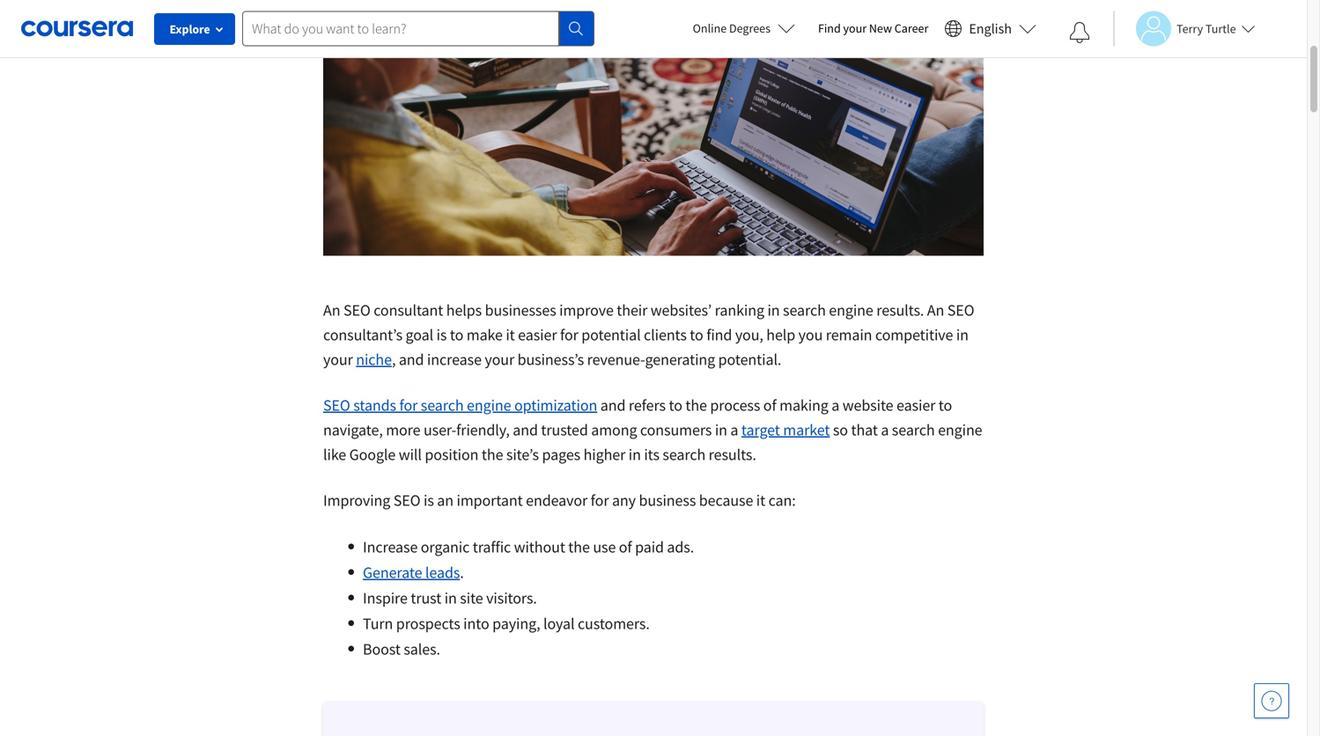 Task type: locate. For each thing, give the bounding box(es) containing it.
2 horizontal spatial the
[[686, 396, 707, 415]]

easier up the business's
[[518, 325, 557, 345]]

0 horizontal spatial a
[[731, 420, 739, 440]]

improve
[[560, 300, 614, 320]]

the left use
[[569, 537, 590, 557]]

1 horizontal spatial of
[[764, 396, 777, 415]]

seo stands for search engine optimization
[[323, 396, 598, 415]]

engine inside so that a search engine like google will position the site's pages higher in its search results.
[[938, 420, 983, 440]]

seo up navigate,
[[323, 396, 350, 415]]

easier
[[518, 325, 557, 345], [897, 396, 936, 415]]

boost
[[363, 640, 401, 659]]

an
[[437, 491, 454, 511]]

loyal
[[544, 614, 575, 634]]

results.
[[877, 300, 925, 320], [709, 445, 757, 465]]

a down process
[[731, 420, 739, 440]]

seo left an
[[394, 491, 421, 511]]

increase organic traffic without the use of paid ads. generate leads . inspire trust in site visitors. turn prospects into paying, loyal customers. boost sales.
[[363, 537, 694, 659]]

your right find
[[844, 20, 867, 36]]

helps
[[446, 300, 482, 320]]

0 vertical spatial easier
[[518, 325, 557, 345]]

.
[[460, 563, 464, 583]]

0 horizontal spatial results.
[[709, 445, 757, 465]]

search
[[783, 300, 826, 320], [421, 396, 464, 415], [892, 420, 935, 440], [663, 445, 706, 465]]

use
[[593, 537, 616, 557]]

new
[[870, 20, 893, 36]]

1 horizontal spatial the
[[569, 537, 590, 557]]

higher
[[584, 445, 626, 465]]

1 vertical spatial and
[[601, 396, 626, 415]]

the
[[686, 396, 707, 415], [482, 445, 503, 465], [569, 537, 590, 557]]

it right make at the left
[[506, 325, 515, 345]]

increase
[[363, 537, 418, 557]]

results. down target
[[709, 445, 757, 465]]

seo stands for search engine optimization link
[[323, 396, 598, 415]]

a right that
[[881, 420, 889, 440]]

1 horizontal spatial your
[[485, 350, 515, 370]]

0 horizontal spatial your
[[323, 350, 353, 370]]

niche
[[356, 350, 392, 370]]

remain
[[826, 325, 873, 345]]

for
[[560, 325, 579, 345], [400, 396, 418, 415], [591, 491, 609, 511]]

is
[[437, 325, 447, 345], [424, 491, 434, 511]]

paying,
[[493, 614, 541, 634]]

refers
[[629, 396, 666, 415]]

2 horizontal spatial and
[[601, 396, 626, 415]]

visitors.
[[486, 589, 537, 608]]

0 vertical spatial and
[[399, 350, 424, 370]]

2 horizontal spatial a
[[881, 420, 889, 440]]

in inside and refers to the process of making a website easier to navigate, more user-friendly, and trusted among consumers in a
[[715, 420, 728, 440]]

your
[[844, 20, 867, 36], [323, 350, 353, 370], [485, 350, 515, 370]]

search inside an seo consultant helps businesses improve their websites' ranking in search engine results. an seo consultant's goal is to make it easier for potential clients to find you, help you remain competitive in your
[[783, 300, 826, 320]]

it left can:
[[757, 491, 766, 511]]

and
[[399, 350, 424, 370], [601, 396, 626, 415], [513, 420, 538, 440]]

in down process
[[715, 420, 728, 440]]

your down make at the left
[[485, 350, 515, 370]]

that
[[852, 420, 878, 440]]

is left an
[[424, 491, 434, 511]]

of
[[764, 396, 777, 415], [619, 537, 632, 557]]

1 vertical spatial of
[[619, 537, 632, 557]]

of up target
[[764, 396, 777, 415]]

generate
[[363, 563, 422, 583]]

in left its
[[629, 445, 641, 465]]

1 vertical spatial engine
[[467, 396, 511, 415]]

the up consumers
[[686, 396, 707, 415]]

1 horizontal spatial engine
[[829, 300, 874, 320]]

1 horizontal spatial is
[[437, 325, 447, 345]]

2 vertical spatial engine
[[938, 420, 983, 440]]

2 horizontal spatial for
[[591, 491, 609, 511]]

engine for like
[[938, 420, 983, 440]]

your down the consultant's
[[323, 350, 353, 370]]

in right competitive
[[957, 325, 969, 345]]

ads.
[[667, 537, 694, 557]]

1 vertical spatial easier
[[897, 396, 936, 415]]

of right use
[[619, 537, 632, 557]]

improving seo is an important endeavor for any business because it can:
[[323, 491, 796, 511]]

for up niche , and increase your business's revenue-generating potential.
[[560, 325, 579, 345]]

user-
[[424, 420, 457, 440]]

goal
[[406, 325, 434, 345]]

market
[[784, 420, 830, 440]]

0 vertical spatial of
[[764, 396, 777, 415]]

navigate,
[[323, 420, 383, 440]]

find your new career link
[[810, 18, 938, 40]]

0 vertical spatial for
[[560, 325, 579, 345]]

1 horizontal spatial for
[[560, 325, 579, 345]]

engine
[[829, 300, 874, 320], [467, 396, 511, 415], [938, 420, 983, 440]]

1 horizontal spatial easier
[[897, 396, 936, 415]]

find your new career
[[818, 20, 929, 36]]

an up the consultant's
[[323, 300, 340, 320]]

of inside and refers to the process of making a website easier to navigate, more user-friendly, and trusted among consumers in a
[[764, 396, 777, 415]]

is right goal
[[437, 325, 447, 345]]

0 vertical spatial the
[[686, 396, 707, 415]]

the down friendly,
[[482, 445, 503, 465]]

0 vertical spatial is
[[437, 325, 447, 345]]

1 vertical spatial it
[[757, 491, 766, 511]]

easier inside an seo consultant helps businesses improve their websites' ranking in search engine results. an seo consultant's goal is to make it easier for potential clients to find you, help you remain competitive in your
[[518, 325, 557, 345]]

What do you want to learn? text field
[[242, 11, 559, 46]]

0 horizontal spatial of
[[619, 537, 632, 557]]

0 vertical spatial results.
[[877, 300, 925, 320]]

2 horizontal spatial your
[[844, 20, 867, 36]]

2 horizontal spatial engine
[[938, 420, 983, 440]]

the inside and refers to the process of making a website easier to navigate, more user-friendly, and trusted among consumers in a
[[686, 396, 707, 415]]

in left site
[[445, 589, 457, 608]]

find
[[818, 20, 841, 36]]

1 vertical spatial the
[[482, 445, 503, 465]]

potential
[[582, 325, 641, 345]]

and up among
[[601, 396, 626, 415]]

2 an from the left
[[928, 300, 945, 320]]

site
[[460, 589, 483, 608]]

like
[[323, 445, 346, 465]]

and up site's
[[513, 420, 538, 440]]

a up so at bottom right
[[832, 396, 840, 415]]

friendly,
[[457, 420, 510, 440]]

your inside an seo consultant helps businesses improve their websites' ranking in search engine results. an seo consultant's goal is to make it easier for potential clients to find you, help you remain competitive in your
[[323, 350, 353, 370]]

0 horizontal spatial easier
[[518, 325, 557, 345]]

to
[[450, 325, 464, 345], [690, 325, 704, 345], [669, 396, 683, 415], [939, 396, 953, 415]]

search up you
[[783, 300, 826, 320]]

2 vertical spatial and
[[513, 420, 538, 440]]

0 horizontal spatial engine
[[467, 396, 511, 415]]

and right ,
[[399, 350, 424, 370]]

stands
[[354, 396, 396, 415]]

to down competitive
[[939, 396, 953, 415]]

engine inside an seo consultant helps businesses improve their websites' ranking in search engine results. an seo consultant's goal is to make it easier for potential clients to find you, help you remain competitive in your
[[829, 300, 874, 320]]

0 horizontal spatial and
[[399, 350, 424, 370]]

pages
[[542, 445, 581, 465]]

1 vertical spatial results.
[[709, 445, 757, 465]]

easier inside and refers to the process of making a website easier to navigate, more user-friendly, and trusted among consumers in a
[[897, 396, 936, 415]]

websites'
[[651, 300, 712, 320]]

1 horizontal spatial an
[[928, 300, 945, 320]]

easier right website in the right of the page
[[897, 396, 936, 415]]

for left any
[[591, 491, 609, 511]]

clients
[[644, 325, 687, 345]]

seo up the consultant's
[[344, 300, 371, 320]]

business
[[639, 491, 696, 511]]

0 horizontal spatial the
[[482, 445, 503, 465]]

0 horizontal spatial it
[[506, 325, 515, 345]]

0 vertical spatial it
[[506, 325, 515, 345]]

search down consumers
[[663, 445, 706, 465]]

is inside an seo consultant helps businesses improve their websites' ranking in search engine results. an seo consultant's goal is to make it easier for potential clients to find you, help you remain competitive in your
[[437, 325, 447, 345]]

1 horizontal spatial results.
[[877, 300, 925, 320]]

1 horizontal spatial it
[[757, 491, 766, 511]]

2 vertical spatial the
[[569, 537, 590, 557]]

results. up competitive
[[877, 300, 925, 320]]

0 vertical spatial engine
[[829, 300, 874, 320]]

potential.
[[719, 350, 782, 370]]

1 vertical spatial for
[[400, 396, 418, 415]]

seo up competitive
[[948, 300, 975, 320]]

an up competitive
[[928, 300, 945, 320]]

0 horizontal spatial an
[[323, 300, 340, 320]]

ranking
[[715, 300, 765, 320]]

online degrees
[[693, 20, 771, 36]]

an
[[323, 300, 340, 320], [928, 300, 945, 320]]

their
[[617, 300, 648, 320]]

an seo consultant helps businesses improve their websites' ranking in search engine results. an seo consultant's goal is to make it easier for potential clients to find you, help you remain competitive in your
[[323, 300, 975, 370]]

search up user-
[[421, 396, 464, 415]]

target market
[[742, 420, 830, 440]]

degrees
[[730, 20, 771, 36]]

1 vertical spatial is
[[424, 491, 434, 511]]

1 an from the left
[[323, 300, 340, 320]]

None search field
[[242, 11, 595, 46]]

for up more
[[400, 396, 418, 415]]

making
[[780, 396, 829, 415]]



Task type: describe. For each thing, give the bounding box(es) containing it.
terry turtle button
[[1114, 11, 1256, 46]]

position
[[425, 445, 479, 465]]

2 vertical spatial for
[[591, 491, 609, 511]]

niche , and increase your business's revenue-generating potential.
[[356, 350, 785, 370]]

target market link
[[742, 420, 830, 440]]

more
[[386, 420, 421, 440]]

leads
[[425, 563, 460, 583]]

turn
[[363, 614, 393, 634]]

you
[[799, 325, 823, 345]]

explore button
[[154, 13, 235, 45]]

results. inside an seo consultant helps businesses improve their websites' ranking in search engine results. an seo consultant's goal is to make it easier for potential clients to find you, help you remain competitive in your
[[877, 300, 925, 320]]

into
[[464, 614, 490, 634]]

important
[[457, 491, 523, 511]]

generating
[[645, 350, 716, 370]]

career
[[895, 20, 929, 36]]

competitive
[[876, 325, 954, 345]]

coursera image
[[21, 14, 133, 43]]

without
[[514, 537, 565, 557]]

because
[[699, 491, 754, 511]]

find
[[707, 325, 732, 345]]

so
[[833, 420, 848, 440]]

0 horizontal spatial is
[[424, 491, 434, 511]]

to up consumers
[[669, 396, 683, 415]]

niche link
[[356, 350, 392, 370]]

to up increase
[[450, 325, 464, 345]]

website
[[843, 396, 894, 415]]

terry turtle
[[1177, 21, 1237, 37]]

organic
[[421, 537, 470, 557]]

of inside the increase organic traffic without the use of paid ads. generate leads . inspire trust in site visitors. turn prospects into paying, loyal customers. boost sales.
[[619, 537, 632, 557]]

traffic
[[473, 537, 511, 557]]

trust
[[411, 589, 442, 608]]

in inside the increase organic traffic without the use of paid ads. generate leads . inspire trust in site visitors. turn prospects into paying, loyal customers. boost sales.
[[445, 589, 457, 608]]

english button
[[938, 0, 1044, 57]]

help
[[767, 325, 796, 345]]

consumers
[[640, 420, 712, 440]]

trusted
[[541, 420, 588, 440]]

for inside an seo consultant helps businesses improve their websites' ranking in search engine results. an seo consultant's goal is to make it easier for potential clients to find you, help you remain competitive in your
[[560, 325, 579, 345]]

improving
[[323, 491, 391, 511]]

google
[[349, 445, 396, 465]]

results. inside so that a search engine like google will position the site's pages higher in its search results.
[[709, 445, 757, 465]]

endeavor
[[526, 491, 588, 511]]

to left find
[[690, 325, 704, 345]]

site's
[[507, 445, 539, 465]]

generate leads link
[[363, 563, 460, 583]]

consultant's
[[323, 325, 403, 345]]

[featured image]:  a male wearing a yellow jacket, is sitting at his desk working on a laptop computer performing his duties as an seo consultant. image
[[323, 0, 984, 256]]

inspire
[[363, 589, 408, 608]]

revenue-
[[587, 350, 645, 370]]

it inside an seo consultant helps businesses improve their websites' ranking in search engine results. an seo consultant's goal is to make it easier for potential clients to find you, help you remain competitive in your
[[506, 325, 515, 345]]

so that a search engine like google will position the site's pages higher in its search results.
[[323, 420, 983, 465]]

search right that
[[892, 420, 935, 440]]

business's
[[518, 350, 584, 370]]

can:
[[769, 491, 796, 511]]

paid
[[635, 537, 664, 557]]

online degrees button
[[679, 9, 810, 48]]

help center image
[[1262, 691, 1283, 712]]

and refers to the process of making a website easier to navigate, more user-friendly, and trusted among consumers in a
[[323, 396, 953, 440]]

a inside so that a search engine like google will position the site's pages higher in its search results.
[[881, 420, 889, 440]]

0 horizontal spatial for
[[400, 396, 418, 415]]

,
[[392, 350, 396, 370]]

prospects
[[396, 614, 461, 634]]

its
[[644, 445, 660, 465]]

target
[[742, 420, 780, 440]]

1 horizontal spatial and
[[513, 420, 538, 440]]

show notifications image
[[1070, 22, 1091, 43]]

the inside the increase organic traffic without the use of paid ads. generate leads . inspire trust in site visitors. turn prospects into paying, loyal customers. boost sales.
[[569, 537, 590, 557]]

english
[[969, 20, 1012, 37]]

process
[[710, 396, 761, 415]]

optimization
[[515, 396, 598, 415]]

in up the help
[[768, 300, 780, 320]]

customers.
[[578, 614, 650, 634]]

among
[[591, 420, 637, 440]]

turtle
[[1206, 21, 1237, 37]]

will
[[399, 445, 422, 465]]

engine for optimization
[[467, 396, 511, 415]]

terry
[[1177, 21, 1204, 37]]

1 horizontal spatial a
[[832, 396, 840, 415]]

online
[[693, 20, 727, 36]]

explore
[[170, 21, 210, 37]]

any
[[612, 491, 636, 511]]

the inside so that a search engine like google will position the site's pages higher in its search results.
[[482, 445, 503, 465]]

businesses
[[485, 300, 557, 320]]

you,
[[736, 325, 764, 345]]

consultant
[[374, 300, 443, 320]]

sales.
[[404, 640, 440, 659]]

in inside so that a search engine like google will position the site's pages higher in its search results.
[[629, 445, 641, 465]]



Task type: vqa. For each thing, say whether or not it's contained in the screenshot.
Why Coursera LINK
no



